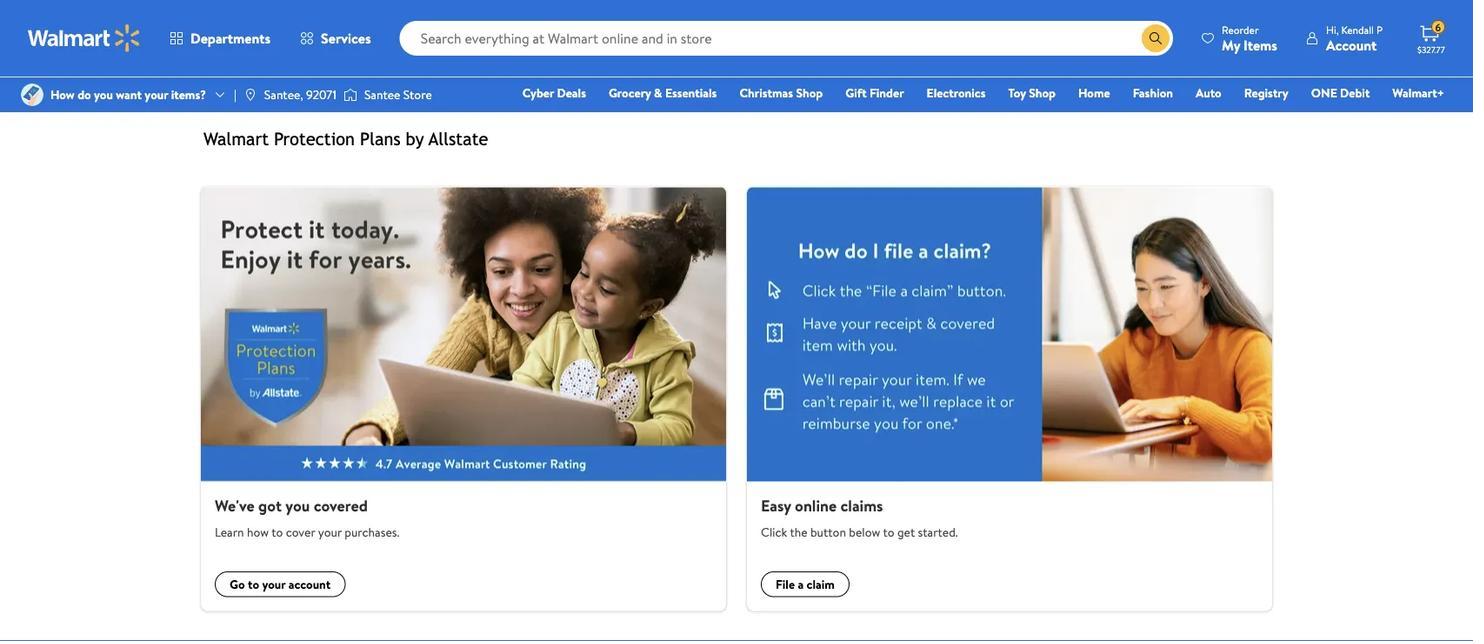 Task type: describe. For each thing, give the bounding box(es) containing it.
auto link
[[1188, 84, 1230, 102]]

do
[[78, 86, 91, 103]]

learn
[[215, 523, 244, 540]]

santee
[[364, 86, 401, 103]]

cover
[[286, 523, 315, 540]]

one debit
[[1312, 84, 1370, 101]]

electronics
[[927, 84, 986, 101]]

one debit link
[[1304, 84, 1378, 102]]

$327.77
[[1418, 43, 1445, 55]]

reorder my items
[[1222, 22, 1278, 54]]

store
[[403, 86, 432, 103]]

easy
[[761, 495, 791, 517]]

shop for christmas shop
[[796, 84, 823, 101]]

 image for santee store
[[344, 86, 357, 104]]

toy
[[1009, 84, 1026, 101]]

grocery & essentials link
[[601, 84, 725, 102]]

items
[[1244, 35, 1278, 54]]

cyber
[[523, 84, 554, 101]]

below
[[849, 523, 881, 540]]

claim
[[807, 576, 835, 593]]

get
[[898, 523, 915, 540]]

to inside easy online claims click the button below to get started.
[[883, 523, 895, 540]]

we've got you covered list item
[[191, 187, 737, 611]]

92071
[[306, 86, 337, 103]]

online
[[795, 495, 837, 517]]

walmart+ link
[[1385, 84, 1453, 102]]

easy online claims list item
[[737, 187, 1283, 611]]

shop for toy shop
[[1029, 84, 1056, 101]]

2 vertical spatial your
[[262, 576, 286, 593]]

santee store
[[364, 86, 432, 103]]

debit
[[1341, 84, 1370, 101]]

gift
[[846, 84, 867, 101]]

electronics link
[[919, 84, 994, 102]]

reorder
[[1222, 22, 1259, 37]]

essentials
[[665, 84, 717, 101]]

one
[[1312, 84, 1338, 101]]

home
[[1079, 84, 1111, 101]]

kendall
[[1342, 22, 1374, 37]]

button
[[811, 523, 846, 540]]

hi,
[[1327, 22, 1339, 37]]

gift finder
[[846, 84, 904, 101]]

cyber deals link
[[515, 84, 594, 102]]



Task type: locate. For each thing, give the bounding box(es) containing it.
 image for santee, 92071
[[243, 88, 257, 102]]

Walmart Site-Wide search field
[[400, 21, 1174, 56]]

1 vertical spatial your
[[318, 523, 342, 540]]

1 horizontal spatial your
[[262, 576, 286, 593]]

2 horizontal spatial your
[[318, 523, 342, 540]]

to right go
[[248, 576, 259, 593]]

your down covered
[[318, 523, 342, 540]]

go to your account
[[230, 576, 331, 593]]

0 horizontal spatial shop
[[796, 84, 823, 101]]

2 horizontal spatial to
[[883, 523, 895, 540]]

grocery
[[609, 84, 651, 101]]

list containing we've got you covered
[[191, 187, 1283, 611]]

started.
[[918, 523, 958, 540]]

finder
[[870, 84, 904, 101]]

to inside we've got you covered learn how to cover your purchases.
[[272, 523, 283, 540]]

claims
[[841, 495, 883, 517]]

2 shop from the left
[[1029, 84, 1056, 101]]

to
[[272, 523, 283, 540], [883, 523, 895, 540], [248, 576, 259, 593]]

walmart image
[[28, 24, 141, 52]]

toy shop
[[1009, 84, 1056, 101]]

your left the account
[[262, 576, 286, 593]]

 image left "how"
[[21, 84, 43, 106]]

toy shop link
[[1001, 84, 1064, 102]]

fashion link
[[1125, 84, 1181, 102]]

a
[[798, 576, 804, 593]]

purchases.
[[345, 523, 399, 540]]

file
[[776, 576, 795, 593]]

to left get
[[883, 523, 895, 540]]

christmas shop link
[[732, 84, 831, 102]]

2 horizontal spatial  image
[[344, 86, 357, 104]]

grocery & essentials
[[609, 84, 717, 101]]

file a claim
[[776, 576, 835, 593]]

1 horizontal spatial you
[[286, 495, 310, 517]]

0 vertical spatial you
[[94, 86, 113, 103]]

0 vertical spatial your
[[145, 86, 168, 103]]

6
[[1436, 20, 1442, 35]]

you for covered
[[286, 495, 310, 517]]

 image
[[21, 84, 43, 106], [344, 86, 357, 104], [243, 88, 257, 102]]

1 horizontal spatial  image
[[243, 88, 257, 102]]

|
[[234, 86, 236, 103]]

covered
[[314, 495, 368, 517]]

you
[[94, 86, 113, 103], [286, 495, 310, 517]]

 image right |
[[243, 88, 257, 102]]

santee, 92071
[[264, 86, 337, 103]]

services button
[[285, 17, 386, 59]]

0 horizontal spatial  image
[[21, 84, 43, 106]]

departments
[[191, 29, 271, 48]]

 image for how do you want your items?
[[21, 84, 43, 106]]

walmart+
[[1393, 84, 1445, 101]]

shop right christmas
[[796, 84, 823, 101]]

 image right 92071
[[344, 86, 357, 104]]

shop right toy
[[1029, 84, 1056, 101]]

Search search field
[[400, 21, 1174, 56]]

you right the do
[[94, 86, 113, 103]]

christmas shop
[[740, 84, 823, 101]]

account
[[289, 576, 331, 593]]

gift finder link
[[838, 84, 912, 102]]

list
[[191, 187, 1283, 611]]

1 horizontal spatial to
[[272, 523, 283, 540]]

registry
[[1245, 84, 1289, 101]]

cyber deals
[[523, 84, 586, 101]]

hi, kendall p account
[[1327, 22, 1383, 54]]

to right how on the left bottom
[[272, 523, 283, 540]]

departments button
[[155, 17, 285, 59]]

how
[[247, 523, 269, 540]]

we've
[[215, 495, 255, 517]]

you inside we've got you covered learn how to cover your purchases.
[[286, 495, 310, 517]]

home link
[[1071, 84, 1118, 102]]

items?
[[171, 86, 206, 103]]

got
[[258, 495, 282, 517]]

santee,
[[264, 86, 303, 103]]

account
[[1327, 35, 1377, 54]]

1 vertical spatial you
[[286, 495, 310, 517]]

fashion
[[1133, 84, 1174, 101]]

1 shop from the left
[[796, 84, 823, 101]]

0 horizontal spatial you
[[94, 86, 113, 103]]

your inside we've got you covered learn how to cover your purchases.
[[318, 523, 342, 540]]

deals
[[557, 84, 586, 101]]

my
[[1222, 35, 1241, 54]]

you up 'cover' on the left bottom of page
[[286, 495, 310, 517]]

auto
[[1196, 84, 1222, 101]]

registry link
[[1237, 84, 1297, 102]]

click
[[761, 523, 787, 540]]

easy online claims click the button below to get started.
[[761, 495, 958, 540]]

want
[[116, 86, 142, 103]]

1 horizontal spatial shop
[[1029, 84, 1056, 101]]

the
[[790, 523, 808, 540]]

0 horizontal spatial to
[[248, 576, 259, 593]]

0 horizontal spatial your
[[145, 86, 168, 103]]

shop
[[796, 84, 823, 101], [1029, 84, 1056, 101]]

how
[[50, 86, 75, 103]]

services
[[321, 29, 371, 48]]

go
[[230, 576, 245, 593]]

christmas
[[740, 84, 793, 101]]

your right want
[[145, 86, 168, 103]]

your
[[145, 86, 168, 103], [318, 523, 342, 540], [262, 576, 286, 593]]

we've got you covered learn how to cover your purchases.
[[215, 495, 399, 540]]

p
[[1377, 22, 1383, 37]]

search icon image
[[1149, 31, 1163, 45]]

you for want
[[94, 86, 113, 103]]

&
[[654, 84, 662, 101]]

how do you want your items?
[[50, 86, 206, 103]]



Task type: vqa. For each thing, say whether or not it's contained in the screenshot.
Color's :
no



